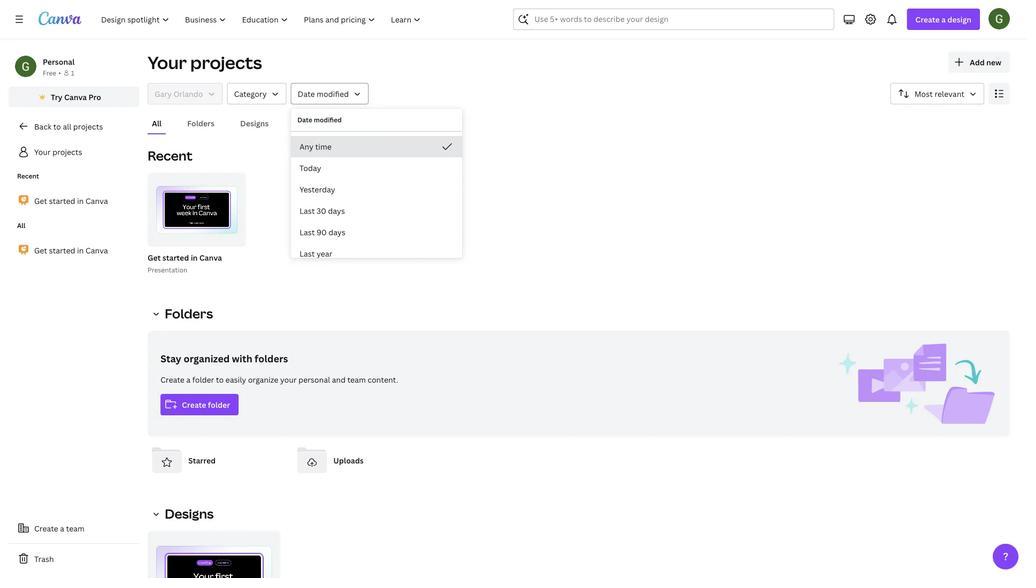 Task type: describe. For each thing, give the bounding box(es) containing it.
most relevant
[[915, 89, 965, 99]]

relevant
[[935, 89, 965, 99]]

add new
[[970, 57, 1002, 67]]

add new button
[[949, 51, 1011, 73]]

2 date from the top
[[298, 115, 312, 124]]

90
[[317, 227, 327, 237]]

0 vertical spatial projects
[[190, 51, 262, 74]]

free •
[[43, 68, 61, 77]]

stay organized with folders
[[161, 352, 288, 365]]

get started in canva for second get started in canva link from the top of the page
[[34, 245, 108, 255]]

folders button
[[183, 113, 219, 133]]

last year
[[300, 249, 333, 259]]

personal
[[43, 56, 75, 67]]

organized
[[184, 352, 230, 365]]

•
[[58, 68, 61, 77]]

last 90 days
[[300, 227, 346, 237]]

Category button
[[227, 83, 287, 104]]

27
[[233, 234, 239, 242]]

started for second get started in canva link from the top of the page
[[49, 245, 75, 255]]

create a team
[[34, 523, 85, 533]]

2 get started in canva link from the top
[[9, 239, 139, 262]]

yesterday button
[[291, 179, 462, 200]]

images button
[[290, 113, 325, 133]]

canva inside get started in canva presentation
[[199, 252, 222, 263]]

images
[[295, 118, 320, 128]]

get for second get started in canva link from the top of the page
[[34, 245, 47, 255]]

30
[[317, 206, 326, 216]]

create for create folder
[[182, 400, 206, 410]]

top level navigation element
[[94, 9, 430, 30]]

gary orlando
[[155, 89, 203, 99]]

pro
[[89, 92, 101, 102]]

new
[[987, 57, 1002, 67]]

any time
[[300, 142, 332, 152]]

try
[[51, 92, 62, 102]]

of
[[223, 234, 231, 242]]

create a team button
[[9, 518, 139, 539]]

in for first get started in canva link from the top
[[77, 196, 84, 206]]

get for first get started in canva link from the top
[[34, 196, 47, 206]]

to inside back to all projects link
[[53, 121, 61, 131]]

starred link
[[148, 441, 284, 480]]

folders inside button
[[187, 118, 215, 128]]

create a design button
[[907, 9, 981, 30]]

1 for 1
[[71, 68, 75, 77]]

orlando
[[174, 89, 203, 99]]

back to all projects
[[34, 121, 103, 131]]

designs inside designs button
[[240, 118, 269, 128]]

designs inside designs dropdown button
[[165, 505, 214, 522]]

get started in canva button
[[148, 251, 222, 264]]

list box containing any time
[[291, 136, 462, 264]]

create folder button
[[161, 394, 239, 415]]

personal
[[299, 374, 330, 385]]

1 for 1 of 27
[[218, 234, 221, 242]]

started inside get started in canva presentation
[[163, 252, 189, 263]]

0 vertical spatial recent
[[148, 147, 193, 164]]

yesterday option
[[291, 179, 462, 200]]

a for design
[[942, 14, 946, 24]]

create a folder to easily organize your personal and team content.
[[161, 374, 398, 385]]

0 vertical spatial your projects
[[148, 51, 262, 74]]

0 vertical spatial team
[[348, 374, 366, 385]]

canva inside button
[[64, 92, 87, 102]]

get started in canva presentation
[[148, 252, 222, 274]]

last for last year
[[300, 249, 315, 259]]

0 horizontal spatial all
[[17, 221, 25, 230]]

folders inside dropdown button
[[165, 305, 213, 322]]

last for last 90 days
[[300, 227, 315, 237]]

date inside button
[[298, 89, 315, 99]]

create for create a design
[[916, 14, 940, 24]]

and
[[332, 374, 346, 385]]

last 90 days option
[[291, 222, 462, 243]]

back
[[34, 121, 51, 131]]

create folder
[[182, 400, 230, 410]]

Date modified button
[[291, 83, 369, 104]]

any
[[300, 142, 314, 152]]

Search search field
[[535, 9, 813, 29]]

designs button
[[148, 503, 220, 525]]

uploads link
[[293, 441, 430, 480]]

a for team
[[60, 523, 64, 533]]

easily
[[226, 374, 246, 385]]

uploads
[[334, 455, 364, 465]]

designs button
[[236, 113, 273, 133]]

category
[[234, 89, 267, 99]]



Task type: locate. For each thing, give the bounding box(es) containing it.
in
[[77, 196, 84, 206], [77, 245, 84, 255], [191, 252, 198, 263]]

1 date from the top
[[298, 89, 315, 99]]

today
[[300, 163, 321, 173]]

1 vertical spatial recent
[[17, 172, 39, 180]]

modified up images
[[317, 89, 349, 99]]

all button
[[148, 113, 166, 133]]

create for create a folder to easily organize your personal and team content.
[[161, 374, 185, 385]]

create a design
[[916, 14, 972, 24]]

create down stay
[[161, 374, 185, 385]]

1 last from the top
[[300, 206, 315, 216]]

a left design at right top
[[942, 14, 946, 24]]

1 vertical spatial your projects
[[34, 147, 82, 157]]

0 horizontal spatial 1
[[71, 68, 75, 77]]

projects right all
[[73, 121, 103, 131]]

free
[[43, 68, 56, 77]]

1 vertical spatial projects
[[73, 121, 103, 131]]

with
[[232, 352, 253, 365]]

team inside button
[[66, 523, 85, 533]]

0 horizontal spatial designs
[[165, 505, 214, 522]]

1 vertical spatial team
[[66, 523, 85, 533]]

1 vertical spatial modified
[[314, 115, 342, 124]]

create for create a team
[[34, 523, 58, 533]]

folders
[[187, 118, 215, 128], [165, 305, 213, 322]]

1 vertical spatial all
[[17, 221, 25, 230]]

a inside button
[[60, 523, 64, 533]]

0 vertical spatial 1
[[71, 68, 75, 77]]

content.
[[368, 374, 398, 385]]

1 date modified from the top
[[298, 89, 349, 99]]

days for last 30 days
[[328, 206, 345, 216]]

your down 'back'
[[34, 147, 51, 157]]

0 horizontal spatial recent
[[17, 172, 39, 180]]

create left design at right top
[[916, 14, 940, 24]]

a
[[942, 14, 946, 24], [186, 374, 191, 385], [60, 523, 64, 533]]

days right 30
[[328, 206, 345, 216]]

yesterday
[[300, 184, 335, 195]]

get inside get started in canva presentation
[[148, 252, 161, 263]]

1 of 27
[[218, 234, 239, 242]]

a for folder
[[186, 374, 191, 385]]

a up create folder button
[[186, 374, 191, 385]]

any time button
[[291, 136, 462, 157]]

any time option
[[291, 136, 462, 157]]

2 vertical spatial last
[[300, 249, 315, 259]]

design
[[948, 14, 972, 24]]

your projects up the orlando
[[148, 51, 262, 74]]

date modified up images button
[[298, 89, 349, 99]]

try canva pro button
[[9, 87, 139, 107]]

team
[[348, 374, 366, 385], [66, 523, 85, 533]]

1 vertical spatial to
[[216, 374, 224, 385]]

0 vertical spatial date
[[298, 89, 315, 99]]

1 horizontal spatial your
[[148, 51, 187, 74]]

folders down the orlando
[[187, 118, 215, 128]]

last 30 days button
[[291, 200, 462, 222]]

started for first get started in canva link from the top
[[49, 196, 75, 206]]

1 vertical spatial days
[[329, 227, 346, 237]]

your projects down all
[[34, 147, 82, 157]]

create
[[916, 14, 940, 24], [161, 374, 185, 385], [182, 400, 206, 410], [34, 523, 58, 533]]

organize
[[248, 374, 278, 385]]

all inside button
[[152, 118, 162, 128]]

2 horizontal spatial a
[[942, 14, 946, 24]]

add
[[970, 57, 985, 67]]

a inside dropdown button
[[942, 14, 946, 24]]

0 vertical spatial date modified
[[298, 89, 349, 99]]

3 last from the top
[[300, 249, 315, 259]]

date
[[298, 89, 315, 99], [298, 115, 312, 124]]

create down organized
[[182, 400, 206, 410]]

1 vertical spatial get started in canva
[[34, 245, 108, 255]]

folders button
[[148, 303, 220, 324]]

0 vertical spatial your
[[148, 51, 187, 74]]

designs
[[240, 118, 269, 128], [165, 505, 214, 522]]

1 vertical spatial designs
[[165, 505, 214, 522]]

1
[[71, 68, 75, 77], [218, 234, 221, 242]]

date up images button
[[298, 89, 315, 99]]

started
[[49, 196, 75, 206], [49, 245, 75, 255], [163, 252, 189, 263]]

Owner button
[[148, 83, 223, 104]]

projects inside "link"
[[53, 147, 82, 157]]

folder down organized
[[192, 374, 214, 385]]

last inside button
[[300, 227, 315, 237]]

in inside get started in canva presentation
[[191, 252, 198, 263]]

a up trash 'link' on the bottom left of the page
[[60, 523, 64, 533]]

1 vertical spatial folder
[[208, 400, 230, 410]]

modified
[[317, 89, 349, 99], [314, 115, 342, 124]]

1 vertical spatial last
[[300, 227, 315, 237]]

1 vertical spatial your
[[34, 147, 51, 157]]

date modified inside button
[[298, 89, 349, 99]]

1 get started in canva link from the top
[[9, 189, 139, 212]]

trash
[[34, 554, 54, 564]]

projects down all
[[53, 147, 82, 157]]

your inside "link"
[[34, 147, 51, 157]]

to left "easily" at the bottom of the page
[[216, 374, 224, 385]]

projects
[[190, 51, 262, 74], [73, 121, 103, 131], [53, 147, 82, 157]]

last 90 days button
[[291, 222, 462, 243]]

modified down date modified button
[[314, 115, 342, 124]]

1 horizontal spatial designs
[[240, 118, 269, 128]]

date modified up time
[[298, 115, 342, 124]]

last for last 30 days
[[300, 206, 315, 216]]

recent down your projects "link"
[[17, 172, 39, 180]]

Sort by button
[[891, 83, 985, 104]]

back to all projects link
[[9, 116, 139, 137]]

year
[[317, 249, 333, 259]]

date up any
[[298, 115, 312, 124]]

days right the 90
[[329, 227, 346, 237]]

0 vertical spatial all
[[152, 118, 162, 128]]

folders
[[255, 352, 288, 365]]

2 vertical spatial projects
[[53, 147, 82, 157]]

gary
[[155, 89, 172, 99]]

create inside dropdown button
[[916, 14, 940, 24]]

2 date modified from the top
[[298, 115, 342, 124]]

1 horizontal spatial recent
[[148, 147, 193, 164]]

0 vertical spatial modified
[[317, 89, 349, 99]]

today button
[[291, 157, 462, 179]]

your
[[280, 374, 297, 385]]

1 horizontal spatial team
[[348, 374, 366, 385]]

last left year
[[300, 249, 315, 259]]

today option
[[291, 157, 462, 179]]

starred
[[188, 455, 216, 465]]

1 horizontal spatial your projects
[[148, 51, 262, 74]]

1 horizontal spatial all
[[152, 118, 162, 128]]

days for last 90 days
[[329, 227, 346, 237]]

1 horizontal spatial to
[[216, 374, 224, 385]]

folders up organized
[[165, 305, 213, 322]]

team up trash 'link' on the bottom left of the page
[[66, 523, 85, 533]]

0 vertical spatial get started in canva
[[34, 196, 108, 206]]

1 right the "•"
[[71, 68, 75, 77]]

1 horizontal spatial 1
[[218, 234, 221, 242]]

1 left of
[[218, 234, 221, 242]]

2 get started in canva from the top
[[34, 245, 108, 255]]

to
[[53, 121, 61, 131], [216, 374, 224, 385]]

your up gary
[[148, 51, 187, 74]]

folder inside button
[[208, 400, 230, 410]]

last inside 'button'
[[300, 206, 315, 216]]

most
[[915, 89, 933, 99]]

recent down all button
[[148, 147, 193, 164]]

modified inside button
[[317, 89, 349, 99]]

1 vertical spatial 1
[[218, 234, 221, 242]]

last year button
[[291, 243, 462, 264]]

last left the 90
[[300, 227, 315, 237]]

1 horizontal spatial a
[[186, 374, 191, 385]]

last
[[300, 206, 315, 216], [300, 227, 315, 237], [300, 249, 315, 259]]

0 vertical spatial days
[[328, 206, 345, 216]]

None search field
[[513, 9, 835, 30]]

get started in canva for first get started in canva link from the top
[[34, 196, 108, 206]]

1 vertical spatial get started in canva link
[[9, 239, 139, 262]]

0 vertical spatial a
[[942, 14, 946, 24]]

last year option
[[291, 243, 462, 264]]

folder
[[192, 374, 214, 385], [208, 400, 230, 410]]

your projects link
[[9, 141, 139, 163]]

try canva pro
[[51, 92, 101, 102]]

get started in canva
[[34, 196, 108, 206], [34, 245, 108, 255]]

date modified
[[298, 89, 349, 99], [298, 115, 342, 124]]

gary orlando image
[[989, 8, 1011, 29]]

trash link
[[9, 548, 139, 569]]

0 horizontal spatial your projects
[[34, 147, 82, 157]]

recent
[[148, 147, 193, 164], [17, 172, 39, 180]]

all
[[63, 121, 71, 131]]

2 vertical spatial a
[[60, 523, 64, 533]]

get
[[34, 196, 47, 206], [34, 245, 47, 255], [148, 252, 161, 263]]

your projects inside your projects "link"
[[34, 147, 82, 157]]

1 vertical spatial date
[[298, 115, 312, 124]]

0 horizontal spatial a
[[60, 523, 64, 533]]

1 vertical spatial date modified
[[298, 115, 342, 124]]

folder down "easily" at the bottom of the page
[[208, 400, 230, 410]]

last inside "button"
[[300, 249, 315, 259]]

list box
[[291, 136, 462, 264]]

your projects
[[148, 51, 262, 74], [34, 147, 82, 157]]

last left 30
[[300, 206, 315, 216]]

1 vertical spatial a
[[186, 374, 191, 385]]

in for second get started in canva link from the top of the page
[[77, 245, 84, 255]]

last 30 days option
[[291, 200, 462, 222]]

0 vertical spatial last
[[300, 206, 315, 216]]

0 horizontal spatial to
[[53, 121, 61, 131]]

2 last from the top
[[300, 227, 315, 237]]

days inside button
[[329, 227, 346, 237]]

all
[[152, 118, 162, 128], [17, 221, 25, 230]]

0 vertical spatial designs
[[240, 118, 269, 128]]

0 vertical spatial to
[[53, 121, 61, 131]]

team right and at the bottom left of page
[[348, 374, 366, 385]]

canva
[[64, 92, 87, 102], [86, 196, 108, 206], [86, 245, 108, 255], [199, 252, 222, 263]]

time
[[315, 142, 332, 152]]

create up trash
[[34, 523, 58, 533]]

days inside 'button'
[[328, 206, 345, 216]]

get started in canva link
[[9, 189, 139, 212], [9, 239, 139, 262]]

presentation
[[148, 265, 187, 274]]

0 vertical spatial get started in canva link
[[9, 189, 139, 212]]

days
[[328, 206, 345, 216], [329, 227, 346, 237]]

1 vertical spatial folders
[[165, 305, 213, 322]]

0 horizontal spatial team
[[66, 523, 85, 533]]

your
[[148, 51, 187, 74], [34, 147, 51, 157]]

0 vertical spatial folders
[[187, 118, 215, 128]]

last 30 days
[[300, 206, 345, 216]]

stay
[[161, 352, 181, 365]]

0 horizontal spatial your
[[34, 147, 51, 157]]

to left all
[[53, 121, 61, 131]]

projects up the category
[[190, 51, 262, 74]]

1 get started in canva from the top
[[34, 196, 108, 206]]

0 vertical spatial folder
[[192, 374, 214, 385]]



Task type: vqa. For each thing, say whether or not it's contained in the screenshot.
27
yes



